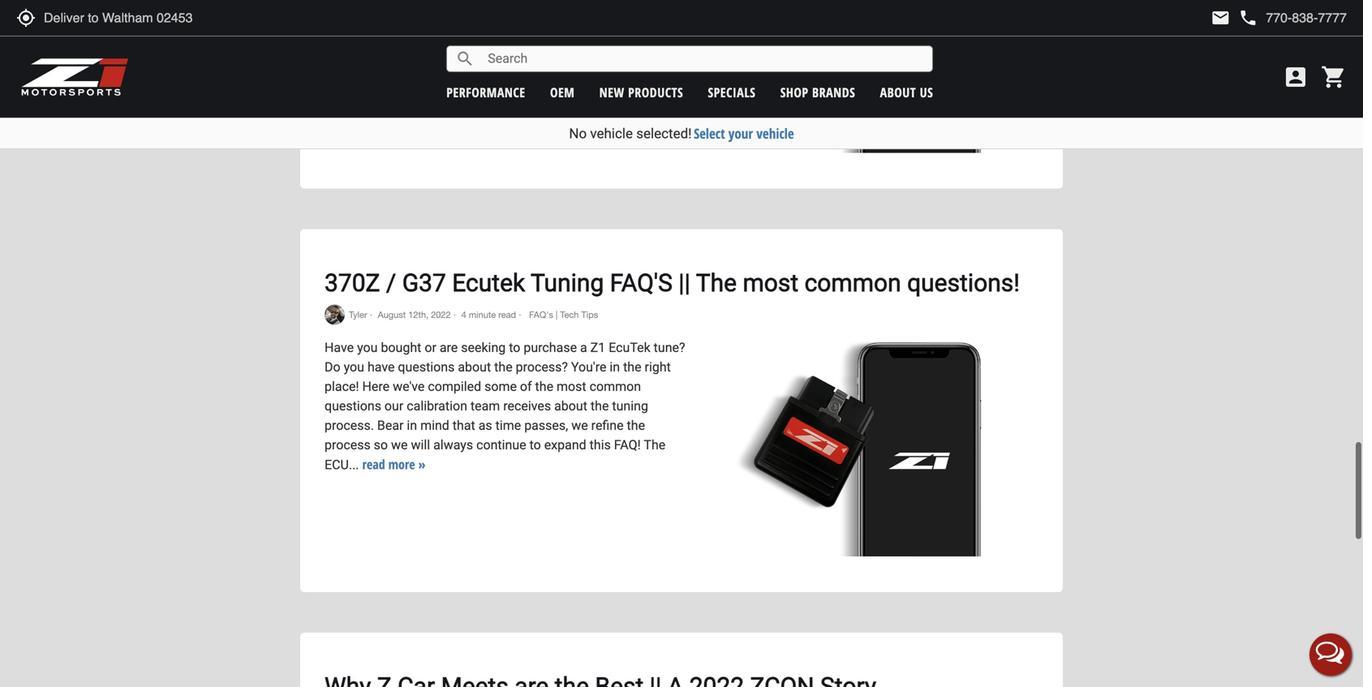 Task type: locate. For each thing, give the bounding box(es) containing it.
shop brands
[[781, 84, 856, 101]]

12th,
[[408, 310, 429, 320]]

mail phone
[[1211, 8, 1258, 28]]

vehicle
[[757, 124, 794, 143], [590, 125, 633, 142]]

about
[[458, 360, 491, 375], [554, 399, 588, 414]]

0 horizontal spatial most
[[557, 379, 587, 395]]

most
[[743, 269, 799, 298], [557, 379, 587, 395]]

370z
[[325, 269, 380, 298]]

to right seeking
[[509, 340, 521, 356]]

we up 'expand'
[[572, 418, 588, 434]]

tuning
[[531, 269, 604, 298]]

in up the will
[[407, 418, 417, 434]]

1 vertical spatial the
[[644, 438, 666, 453]]

have
[[368, 360, 395, 375]]

continue
[[476, 438, 526, 453]]

1 vertical spatial questions
[[325, 399, 381, 414]]

1 vertical spatial read
[[362, 456, 385, 473]]

or
[[425, 340, 437, 356]]

phone link
[[1239, 8, 1347, 28]]

common
[[805, 269, 901, 298], [590, 379, 641, 395]]

0 horizontal spatial common
[[590, 379, 641, 395]]

have you bought or are seeking to purchase a z1 ecutek tune? do you have questions about the process? you're in the right place! here we've compiled some of the most common questions our calibration team receives about the tuning process. bear in mind that as time passes, we refine the process so we will always continue to expand this faq! the ecu...
[[325, 340, 685, 473]]

1 horizontal spatial about
[[554, 399, 588, 414]]

about up passes,
[[554, 399, 588, 414]]

0 vertical spatial to
[[509, 340, 521, 356]]

0 horizontal spatial the
[[644, 438, 666, 453]]

calibration
[[407, 399, 467, 414]]

0 vertical spatial the
[[696, 269, 737, 298]]

to
[[509, 340, 521, 356], [530, 438, 541, 453]]

0 horizontal spatial about
[[458, 360, 491, 375]]

the down ecutek
[[623, 360, 642, 375]]

some
[[485, 379, 517, 395]]

specials link
[[708, 84, 756, 101]]

read more »
[[362, 456, 426, 473]]

z1
[[591, 340, 606, 356]]

so
[[374, 438, 388, 453]]

370z / g37 ecutek tuning faq's || the most common questions! link
[[325, 269, 1020, 298]]

»
[[418, 456, 426, 473]]

you up have
[[357, 340, 378, 356]]

mail link
[[1211, 8, 1231, 28]]

no vehicle selected! select your vehicle
[[569, 124, 794, 143]]

shopping_cart link
[[1317, 64, 1347, 90]]

1 horizontal spatial to
[[530, 438, 541, 453]]

0 vertical spatial in
[[610, 360, 620, 375]]

0 vertical spatial you
[[357, 340, 378, 356]]

1 horizontal spatial vehicle
[[757, 124, 794, 143]]

1 vertical spatial about
[[554, 399, 588, 414]]

||
[[679, 269, 691, 298]]

here
[[362, 379, 390, 395]]

select
[[694, 124, 725, 143]]

tech
[[560, 310, 579, 320]]

compiled
[[428, 379, 481, 395]]

tyler
[[349, 310, 367, 320]]

read down 'so'
[[362, 456, 385, 473]]

0 vertical spatial we
[[572, 418, 588, 434]]

that
[[453, 418, 475, 434]]

you
[[357, 340, 378, 356], [344, 360, 364, 375]]

of
[[520, 379, 532, 395]]

ecu...
[[325, 458, 359, 473]]

|
[[556, 310, 558, 320]]

370z / g37 ecutek tuning faq's || the most common questions!
[[325, 269, 1020, 298]]

1 vertical spatial we
[[391, 438, 408, 453]]

1 horizontal spatial in
[[610, 360, 620, 375]]

products
[[628, 84, 684, 101]]

performance link
[[447, 84, 526, 101]]

seeking
[[461, 340, 506, 356]]

questions down or
[[398, 360, 455, 375]]

brands
[[812, 84, 856, 101]]

0 horizontal spatial read
[[362, 456, 385, 473]]

performance
[[447, 84, 526, 101]]

370z / g37 ecutek tuning faq's || the most common questions! image
[[703, 305, 1039, 557]]

tuning
[[612, 399, 648, 414]]

tips
[[582, 310, 598, 320]]

new products link
[[600, 84, 684, 101]]

1 horizontal spatial we
[[572, 418, 588, 434]]

the inside 'have you bought or are seeking to purchase a z1 ecutek tune? do you have questions about the process? you're in the right place! here we've compiled some of the most common questions our calibration team receives about the tuning process. bear in mind that as time passes, we refine the process so we will always continue to expand this faq! the ecu...'
[[644, 438, 666, 453]]

about down seeking
[[458, 360, 491, 375]]

0 vertical spatial common
[[805, 269, 901, 298]]

1 horizontal spatial the
[[696, 269, 737, 298]]

1 horizontal spatial common
[[805, 269, 901, 298]]

the right "||"
[[696, 269, 737, 298]]

time
[[496, 418, 521, 434]]

account_box
[[1283, 64, 1309, 90]]

0 vertical spatial questions
[[398, 360, 455, 375]]

vehicle right no
[[590, 125, 633, 142]]

we
[[572, 418, 588, 434], [391, 438, 408, 453]]

0 vertical spatial most
[[743, 269, 799, 298]]

1 horizontal spatial questions
[[398, 360, 455, 375]]

the down tuning
[[627, 418, 645, 434]]

vehicle right your
[[757, 124, 794, 143]]

team
[[471, 399, 500, 414]]

1 vertical spatial common
[[590, 379, 641, 395]]

our
[[385, 399, 404, 414]]

1 horizontal spatial read
[[499, 310, 516, 320]]

1 vertical spatial to
[[530, 438, 541, 453]]

minute
[[469, 310, 496, 320]]

read right minute at the left of page
[[499, 310, 516, 320]]

common inside 'have you bought or are seeking to purchase a z1 ecutek tune? do you have questions about the process? you're in the right place! here we've compiled some of the most common questions our calibration team receives about the tuning process. bear in mind that as time passes, we refine the process so we will always continue to expand this faq! the ecu...'
[[590, 379, 641, 395]]

vehicle inside no vehicle selected! select your vehicle
[[590, 125, 633, 142]]

shop
[[781, 84, 809, 101]]

in down ecutek
[[610, 360, 620, 375]]

we right 'so'
[[391, 438, 408, 453]]

you right do
[[344, 360, 364, 375]]

the right faq!
[[644, 438, 666, 453]]

to down passes,
[[530, 438, 541, 453]]

questions up the process.
[[325, 399, 381, 414]]

us
[[920, 84, 934, 101]]

q50 / q60 3.0t ecutek tuning faq's || the most common questions! image
[[703, 0, 1039, 153]]

0 horizontal spatial vehicle
[[590, 125, 633, 142]]

Search search field
[[475, 46, 933, 71]]

process.
[[325, 418, 374, 434]]

about us link
[[880, 84, 934, 101]]

z1 motorsports logo image
[[20, 57, 129, 97]]

we've
[[393, 379, 425, 395]]

no
[[569, 125, 587, 142]]

1 horizontal spatial most
[[743, 269, 799, 298]]

0 vertical spatial read
[[499, 310, 516, 320]]

the
[[696, 269, 737, 298], [644, 438, 666, 453]]

read more » link
[[362, 456, 426, 473]]

1 vertical spatial in
[[407, 418, 417, 434]]

shop brands link
[[781, 84, 856, 101]]

questions
[[398, 360, 455, 375], [325, 399, 381, 414]]

search
[[456, 49, 475, 69]]

0 vertical spatial about
[[458, 360, 491, 375]]

2022
[[431, 310, 451, 320]]

1 vertical spatial most
[[557, 379, 587, 395]]



Task type: vqa. For each thing, say whether or not it's contained in the screenshot.
"Z1
no



Task type: describe. For each thing, give the bounding box(es) containing it.
0 horizontal spatial to
[[509, 340, 521, 356]]

this
[[590, 438, 611, 453]]

expand
[[544, 438, 587, 453]]

0 horizontal spatial questions
[[325, 399, 381, 414]]

process?
[[516, 360, 568, 375]]

tune?
[[654, 340, 685, 356]]

process
[[325, 438, 371, 453]]

1 vertical spatial you
[[344, 360, 364, 375]]

questions!
[[907, 269, 1020, 298]]

ecutek
[[452, 269, 525, 298]]

august
[[378, 310, 406, 320]]

most inside 'have you bought or are seeking to purchase a z1 ecutek tune? do you have questions about the process? you're in the right place! here we've compiled some of the most common questions our calibration team receives about the tuning process. bear in mind that as time passes, we refine the process so we will always continue to expand this faq! the ecu...'
[[557, 379, 587, 395]]

faq!
[[614, 438, 641, 453]]

august 12th, 2022
[[378, 310, 451, 320]]

always
[[433, 438, 473, 453]]

0 horizontal spatial in
[[407, 418, 417, 434]]

bought
[[381, 340, 422, 356]]

do
[[325, 360, 341, 375]]

account_box link
[[1279, 64, 1313, 90]]

new products
[[600, 84, 684, 101]]

passes,
[[524, 418, 568, 434]]

the right of
[[535, 379, 554, 395]]

4 minute read
[[461, 310, 516, 320]]

place!
[[325, 379, 359, 395]]

about us
[[880, 84, 934, 101]]

selected!
[[636, 125, 692, 142]]

select your vehicle link
[[694, 124, 794, 143]]

phone
[[1239, 8, 1258, 28]]

/
[[386, 269, 396, 298]]

my_location
[[16, 8, 36, 28]]

right
[[645, 360, 671, 375]]

you're
[[571, 360, 607, 375]]

faq's
[[529, 310, 553, 320]]

will
[[411, 438, 430, 453]]

oem
[[550, 84, 575, 101]]

refine
[[591, 418, 624, 434]]

mind
[[420, 418, 449, 434]]

more
[[388, 456, 415, 473]]

mail
[[1211, 8, 1231, 28]]

the up some
[[494, 360, 513, 375]]

0 horizontal spatial we
[[391, 438, 408, 453]]

4
[[461, 310, 466, 320]]

faq's
[[610, 269, 673, 298]]

g37
[[402, 269, 446, 298]]

your
[[729, 124, 753, 143]]

have
[[325, 340, 354, 356]]

the up "refine"
[[591, 399, 609, 414]]

about
[[880, 84, 916, 101]]

as
[[479, 418, 492, 434]]

faq's                                                                              |                                                                                                            tech tips
[[527, 310, 598, 320]]

specials
[[708, 84, 756, 101]]

purchase
[[524, 340, 577, 356]]

ecutek
[[609, 340, 651, 356]]

receives
[[503, 399, 551, 414]]

tyler image
[[325, 305, 345, 325]]

new
[[600, 84, 625, 101]]

shopping_cart
[[1321, 64, 1347, 90]]

a
[[580, 340, 587, 356]]

oem link
[[550, 84, 575, 101]]

bear
[[377, 418, 404, 434]]

are
[[440, 340, 458, 356]]



